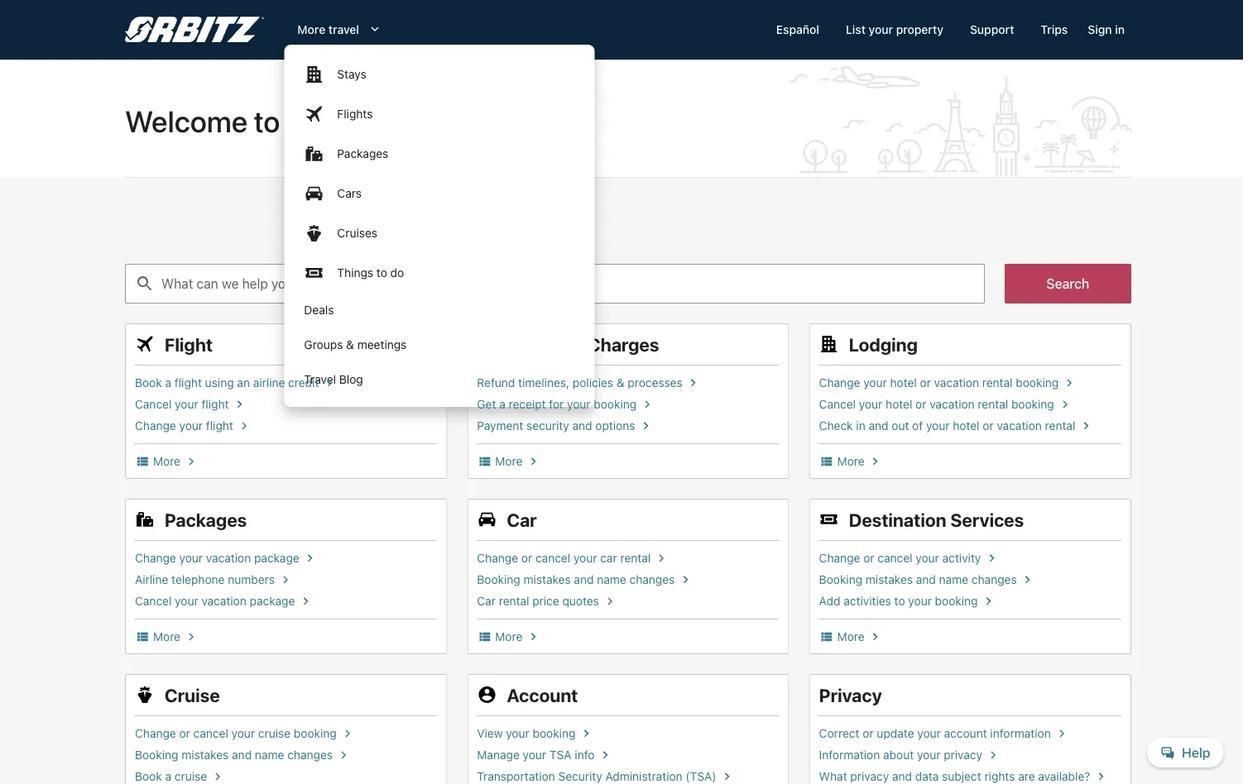 Task type: locate. For each thing, give the bounding box(es) containing it.
transportation security administration (tsa) button
[[477, 770, 780, 785]]

search button
[[1005, 264, 1132, 304]]

trips
[[1041, 23, 1068, 36]]

packages inside explore help articles region
[[165, 509, 247, 531]]

2 vertical spatial a
[[165, 770, 171, 784]]

changes down change or cancel your activity button
[[972, 573, 1017, 587]]

0 horizontal spatial cruise
[[175, 770, 207, 784]]

1 vertical spatial to
[[377, 266, 387, 280]]

car
[[600, 552, 617, 566]]

policies
[[573, 376, 614, 390]]

mistakes for destination services
[[866, 573, 913, 587]]

booking up "add"
[[819, 573, 863, 587]]

1 vertical spatial hotel
[[886, 398, 913, 412]]

or down cancel your hotel or vacation rental booking button
[[983, 419, 994, 433]]

booking up tsa
[[533, 727, 576, 741]]

1 horizontal spatial name
[[597, 573, 627, 587]]

1 vertical spatial car
[[477, 595, 496, 609]]

1 horizontal spatial booking
[[477, 573, 521, 587]]

1 horizontal spatial privacy
[[944, 749, 983, 763]]

vacation up cancel your hotel or vacation rental booking button
[[935, 376, 980, 390]]

1 horizontal spatial cancel
[[536, 552, 571, 566]]

change for packages
[[135, 552, 176, 566]]

manage
[[477, 749, 520, 763]]

1 vertical spatial cruise
[[175, 770, 207, 784]]

car rental price quotes button
[[477, 595, 780, 609]]

cancel up change your flight
[[135, 398, 172, 412]]

cancel
[[135, 398, 172, 412], [819, 398, 856, 412], [135, 595, 172, 609]]

refund timelines, policies & processes button
[[477, 376, 780, 391]]

blog
[[339, 373, 363, 387]]

rental inside button
[[978, 398, 1009, 412]]

book a flight using an airline credit
[[135, 376, 319, 390]]

support
[[970, 23, 1015, 36]]

and left options
[[573, 419, 593, 433]]

privacy up subject in the right of the page
[[944, 749, 983, 763]]

changes down 'change or cancel your cruise booking' button
[[287, 749, 333, 763]]

more button for destination services
[[819, 630, 1122, 645]]

0 horizontal spatial name
[[255, 749, 284, 763]]

booking down the activity
[[935, 595, 978, 609]]

change up the book a cruise
[[135, 727, 176, 741]]

to for things
[[377, 266, 387, 280]]

sign
[[1088, 23, 1112, 36]]

2 horizontal spatial name
[[939, 573, 969, 587]]

information about your privacy button
[[819, 749, 1122, 763]]

booking mistakes and name changes button up add activities to your booking button
[[819, 573, 1122, 588]]

airline telephone numbers
[[135, 573, 275, 587]]

in right check
[[856, 419, 866, 433]]

and inside what privacy and data subject rights are available? button
[[893, 770, 912, 784]]

in for check
[[856, 419, 866, 433]]

in inside check in and out of your hotel or vacation rental button
[[856, 419, 866, 433]]

are
[[1019, 770, 1035, 784]]

car
[[507, 509, 537, 531], [477, 595, 496, 609]]

change for lodging
[[819, 376, 861, 390]]

flight
[[165, 334, 213, 355]]

hotel
[[891, 376, 917, 390], [886, 398, 913, 412], [953, 419, 980, 433]]

cruise up book a cruise "button" at the left bottom
[[258, 727, 291, 741]]

0 vertical spatial a
[[165, 376, 171, 390]]

a for flight
[[165, 376, 171, 390]]

name for destination services
[[939, 573, 969, 587]]

1 book from the top
[[135, 376, 162, 390]]

things to do
[[337, 266, 404, 280]]

what
[[819, 770, 848, 784]]

cruise inside 'change or cancel your cruise booking' button
[[258, 727, 291, 741]]

2 horizontal spatial booking
[[819, 573, 863, 587]]

booking up car rental price quotes
[[477, 573, 521, 587]]

more left travel
[[298, 23, 326, 36]]

more button
[[135, 455, 437, 469], [477, 455, 780, 469], [819, 455, 1122, 469], [135, 630, 437, 645], [477, 630, 780, 645], [819, 630, 1122, 645]]

booking inside "button"
[[533, 727, 576, 741]]

to for welcome
[[254, 103, 280, 139]]

0 horizontal spatial booking
[[135, 749, 178, 763]]

trips link
[[1028, 15, 1082, 45]]

0 horizontal spatial packages
[[165, 509, 247, 531]]

1 horizontal spatial car
[[507, 509, 537, 531]]

cancel for lodging
[[819, 398, 856, 412]]

0 vertical spatial privacy
[[944, 749, 983, 763]]

car inside button
[[477, 595, 496, 609]]

or up of
[[916, 398, 927, 412]]

0 horizontal spatial booking mistakes and name changes button
[[135, 749, 437, 763]]

stays
[[337, 67, 367, 81]]

2 vertical spatial flight
[[206, 419, 233, 433]]

1 horizontal spatial mistakes
[[524, 573, 571, 587]]

packages
[[337, 147, 389, 161], [165, 509, 247, 531]]

cruise down change or cancel your cruise booking
[[175, 770, 207, 784]]

booking up the book a cruise
[[135, 749, 178, 763]]

telephone
[[171, 573, 225, 587]]

explore help articles region
[[125, 218, 1132, 785]]

cancel
[[536, 552, 571, 566], [878, 552, 913, 566], [193, 727, 228, 741]]

to left help
[[254, 103, 280, 139]]

booking mistakes and name changes down the change or cancel your activity
[[819, 573, 1017, 587]]

a right get on the left of the page
[[499, 398, 506, 412]]

1 horizontal spatial booking mistakes and name changes button
[[477, 573, 780, 588]]

1 vertical spatial packages
[[165, 509, 247, 531]]

0 vertical spatial packages
[[337, 147, 389, 161]]

charges
[[588, 334, 660, 355]]

name down car
[[597, 573, 627, 587]]

hotel up cancel your hotel or vacation rental booking
[[891, 376, 917, 390]]

lodging
[[849, 334, 918, 355]]

activities
[[844, 595, 892, 609]]

cruises link
[[284, 214, 595, 253]]

2 horizontal spatial changes
[[972, 573, 1017, 587]]

  text field inside explore help articles region
[[125, 264, 985, 304]]

and down information about your privacy
[[893, 770, 912, 784]]

car for car
[[507, 509, 537, 531]]

0 vertical spatial package
[[254, 552, 300, 566]]

change up "add"
[[819, 552, 861, 566]]

1 vertical spatial privacy
[[851, 770, 889, 784]]

1 horizontal spatial &
[[617, 376, 625, 390]]

or inside check in and out of your hotel or vacation rental button
[[983, 419, 994, 433]]

airline
[[135, 573, 168, 587]]

booking down change your hotel or vacation rental booking button at the top right of the page
[[1012, 398, 1055, 412]]

booking mistakes and name changes down change or cancel your cruise booking
[[135, 749, 333, 763]]

more button for packages
[[135, 630, 437, 645]]

0 vertical spatial &
[[346, 338, 354, 352]]

and inside payment security and options button
[[573, 419, 593, 433]]

change your flight
[[135, 419, 233, 433]]

vacation inside button
[[930, 398, 975, 412]]

in right the "sign"
[[1115, 23, 1125, 36]]

change up the airline
[[135, 552, 176, 566]]

medium image
[[819, 335, 839, 354], [686, 376, 701, 391], [640, 397, 655, 412], [1058, 397, 1073, 412], [237, 419, 252, 434], [639, 419, 654, 434], [1079, 419, 1094, 434], [135, 455, 150, 469], [184, 455, 199, 469], [526, 455, 541, 469], [868, 455, 883, 469], [477, 510, 497, 530], [303, 551, 318, 566], [678, 573, 693, 588], [603, 595, 618, 609], [982, 595, 997, 609], [477, 630, 492, 645], [868, 630, 883, 645], [135, 686, 155, 705], [477, 686, 497, 705], [340, 727, 355, 742], [579, 727, 594, 742], [1055, 727, 1070, 742], [336, 749, 351, 763], [986, 749, 1001, 763], [210, 770, 225, 785]]

0 vertical spatial car
[[507, 509, 537, 531]]

view your booking
[[477, 727, 576, 741]]

sign in
[[1088, 23, 1125, 36]]

or up car rental price quotes
[[522, 552, 533, 566]]

0 vertical spatial in
[[1115, 23, 1125, 36]]

changes for car
[[630, 573, 675, 587]]

change or cancel your car rental
[[477, 552, 651, 566]]

cruise inside book a cruise "button"
[[175, 770, 207, 784]]

or
[[920, 376, 931, 390], [916, 398, 927, 412], [983, 419, 994, 433], [522, 552, 533, 566], [864, 552, 875, 566], [179, 727, 190, 741], [863, 727, 874, 741]]

what privacy and data subject rights are available?
[[819, 770, 1091, 784]]

changes down change or cancel your car rental button
[[630, 573, 675, 587]]

packages down flights
[[337, 147, 389, 161]]

packages up change your vacation package
[[165, 509, 247, 531]]

your inside "button"
[[506, 727, 530, 741]]

a inside "button"
[[165, 770, 171, 784]]

your
[[869, 23, 893, 36], [864, 376, 887, 390], [175, 398, 198, 412], [567, 398, 591, 412], [859, 398, 883, 412], [179, 419, 203, 433], [927, 419, 950, 433], [179, 552, 203, 566], [574, 552, 597, 566], [916, 552, 940, 566], [175, 595, 198, 609], [909, 595, 932, 609], [232, 727, 255, 741], [506, 727, 530, 741], [918, 727, 941, 741], [523, 749, 547, 763], [917, 749, 941, 763]]

a
[[165, 376, 171, 390], [499, 398, 506, 412], [165, 770, 171, 784]]

hotel for change
[[891, 376, 917, 390]]

or up cancel your hotel or vacation rental booking
[[920, 376, 931, 390]]

processes
[[628, 376, 683, 390]]

booking for destination services
[[819, 573, 863, 587]]

change or cancel your cruise booking button
[[135, 727, 437, 742]]

mistakes up add activities to your booking
[[866, 573, 913, 587]]

0 vertical spatial cruise
[[258, 727, 291, 741]]

welcome
[[125, 103, 248, 139]]

check in and out of your hotel or vacation rental
[[819, 419, 1076, 433]]

booking mistakes and name changes button up car rental price quotes button
[[477, 573, 780, 588]]

to right activities
[[895, 595, 906, 609]]

2 book from the top
[[135, 770, 162, 784]]

booking mistakes and name changes button for destination services
[[819, 573, 1122, 588]]

0 horizontal spatial mistakes
[[182, 749, 229, 763]]

booking mistakes and name changes up 'quotes'
[[477, 573, 675, 587]]

more button down cancel your vacation package button
[[135, 630, 437, 645]]

name down the activity
[[939, 573, 969, 587]]

or up activities
[[864, 552, 875, 566]]

2 horizontal spatial to
[[895, 595, 906, 609]]

to left do
[[377, 266, 387, 280]]

book inside "button"
[[135, 770, 162, 784]]

1 horizontal spatial changes
[[630, 573, 675, 587]]

change up check
[[819, 376, 861, 390]]

2 vertical spatial to
[[895, 595, 906, 609]]

a down change or cancel your cruise booking
[[165, 770, 171, 784]]

mistakes
[[524, 573, 571, 587], [866, 573, 913, 587], [182, 749, 229, 763]]

2 horizontal spatial cancel
[[878, 552, 913, 566]]

1 vertical spatial flight
[[202, 398, 229, 412]]

and
[[552, 334, 584, 355], [573, 419, 593, 433], [869, 419, 889, 433], [574, 573, 594, 587], [916, 573, 936, 587], [232, 749, 252, 763], [893, 770, 912, 784]]

change your vacation package
[[135, 552, 300, 566]]

cruises
[[337, 226, 378, 240]]

book inside button
[[135, 376, 162, 390]]

1 vertical spatial package
[[250, 595, 295, 609]]

your inside button
[[909, 595, 932, 609]]

mistakes up "price"
[[524, 573, 571, 587]]

cancel inside button
[[819, 398, 856, 412]]

more down car rental price quotes
[[495, 631, 523, 644]]

0 vertical spatial book
[[135, 376, 162, 390]]

0 horizontal spatial cancel
[[193, 727, 228, 741]]

book a flight using an airline credit button
[[135, 376, 437, 391]]

refunds and charges
[[477, 334, 660, 355]]

orbitz logo image
[[125, 17, 264, 43]]

to
[[254, 103, 280, 139], [377, 266, 387, 280], [895, 595, 906, 609]]

or down cruise
[[179, 727, 190, 741]]

hotel up out
[[886, 398, 913, 412]]

privacy
[[944, 749, 983, 763], [851, 770, 889, 784]]

change up car rental price quotes
[[477, 552, 518, 566]]

or inside the correct or update your account information button
[[863, 727, 874, 741]]

your inside "link"
[[869, 23, 893, 36]]

and up refund timelines, policies & processes in the top of the page
[[552, 334, 584, 355]]

changes
[[630, 573, 675, 587], [972, 573, 1017, 587], [287, 749, 333, 763]]

more down change your flight
[[153, 455, 181, 469]]

name for car
[[597, 573, 627, 587]]

and left out
[[869, 419, 889, 433]]

booking up options
[[594, 398, 637, 412]]

2 horizontal spatial mistakes
[[866, 573, 913, 587]]

cancel up check
[[819, 398, 856, 412]]

hotel inside button
[[886, 398, 913, 412]]

payment
[[477, 419, 524, 433]]

flight for book a flight using an airline credit
[[175, 376, 202, 390]]

cancel for cruise
[[193, 727, 228, 741]]

0 vertical spatial hotel
[[891, 376, 917, 390]]

0 horizontal spatial booking mistakes and name changes
[[135, 749, 333, 763]]

booking for car
[[477, 573, 521, 587]]

cancel down cruise
[[193, 727, 228, 741]]

more button down change your flight button
[[135, 455, 437, 469]]

car for car rental price quotes
[[477, 595, 496, 609]]

0 horizontal spatial privacy
[[851, 770, 889, 784]]

cancel up "price"
[[536, 552, 571, 566]]

package up airline telephone numbers button
[[254, 552, 300, 566]]

an
[[237, 376, 250, 390]]

more down the airline
[[153, 631, 181, 644]]

1 vertical spatial &
[[617, 376, 625, 390]]

0 horizontal spatial car
[[477, 595, 496, 609]]

1 horizontal spatial cruise
[[258, 727, 291, 741]]

package down airline telephone numbers button
[[250, 595, 295, 609]]

booking mistakes and name changes for destination services
[[819, 573, 1017, 587]]

deals link
[[284, 293, 595, 328]]

more travel
[[298, 23, 359, 36]]

booking mistakes and name changes for car
[[477, 573, 675, 587]]

what privacy and data subject rights are available? button
[[819, 770, 1122, 785]]

name down 'change or cancel your cruise booking' button
[[255, 749, 284, 763]]

cancel your hotel or vacation rental booking button
[[819, 397, 1122, 412]]

package inside cancel your vacation package button
[[250, 595, 295, 609]]

& right the groups
[[346, 338, 354, 352]]

more down activities
[[838, 631, 865, 644]]

rental for cancel your hotel or vacation rental booking
[[978, 398, 1009, 412]]

more down check
[[838, 455, 865, 469]]

0 horizontal spatial changes
[[287, 749, 333, 763]]

0 horizontal spatial &
[[346, 338, 354, 352]]

0 vertical spatial to
[[254, 103, 280, 139]]

packages link
[[284, 134, 595, 174]]

add
[[819, 595, 841, 609]]

1 vertical spatial book
[[135, 770, 162, 784]]

deals
[[304, 303, 334, 317]]

  text field
[[125, 264, 985, 304]]

medium image
[[366, 22, 382, 38], [135, 335, 155, 354], [322, 376, 337, 391], [1062, 376, 1077, 391], [232, 397, 247, 412], [477, 455, 492, 469], [819, 455, 834, 469], [135, 510, 155, 530], [819, 510, 839, 530], [654, 551, 669, 566], [985, 551, 1000, 566], [278, 573, 293, 588], [1021, 573, 1036, 588], [298, 595, 313, 609], [135, 630, 150, 645], [184, 630, 199, 645], [526, 630, 541, 645], [819, 630, 834, 645], [598, 749, 613, 763], [720, 770, 735, 785], [1094, 770, 1109, 785]]

privacy down information
[[851, 770, 889, 784]]

vacation up check in and out of your hotel or vacation rental
[[930, 398, 975, 412]]

0 horizontal spatial in
[[856, 419, 866, 433]]

car left "price"
[[477, 595, 496, 609]]

more button down check in and out of your hotel or vacation rental button
[[819, 455, 1122, 469]]

& up get a receipt for your booking button
[[617, 376, 625, 390]]

in for sign
[[1115, 23, 1125, 36]]

things
[[337, 266, 374, 280]]

check in and out of your hotel or vacation rental button
[[819, 419, 1122, 434]]

payment security and options
[[477, 419, 635, 433]]

1 vertical spatial in
[[856, 419, 866, 433]]

1 horizontal spatial booking mistakes and name changes
[[477, 573, 675, 587]]

sign in button
[[1082, 15, 1132, 45]]

booking
[[1016, 376, 1059, 390], [594, 398, 637, 412], [1012, 398, 1055, 412], [935, 595, 978, 609], [294, 727, 337, 741], [533, 727, 576, 741]]

1 horizontal spatial in
[[1115, 23, 1125, 36]]

2 horizontal spatial booking mistakes and name changes button
[[819, 573, 1122, 588]]

booking mistakes and name changes
[[477, 573, 675, 587], [819, 573, 1017, 587], [135, 749, 333, 763]]

booking up cancel your hotel or vacation rental booking button
[[1016, 376, 1059, 390]]

rental for change or cancel your car rental
[[621, 552, 651, 566]]

refund
[[477, 376, 515, 390]]

0 vertical spatial flight
[[175, 376, 202, 390]]

list your property link
[[833, 15, 957, 45]]

view
[[477, 727, 503, 741]]

2 horizontal spatial booking mistakes and name changes
[[819, 573, 1017, 587]]

car up change or cancel your car rental
[[507, 509, 537, 531]]

flight
[[175, 376, 202, 390], [202, 398, 229, 412], [206, 419, 233, 433]]

available?
[[1039, 770, 1091, 784]]

and down change or cancel your cruise booking
[[232, 749, 252, 763]]

booking mistakes and name changes for cruise
[[135, 749, 333, 763]]

more button down car rental price quotes button
[[477, 630, 780, 645]]

hotel down cancel your hotel or vacation rental booking button
[[953, 419, 980, 433]]

a up cancel your flight
[[165, 376, 171, 390]]

more button down add activities to your booking button
[[819, 630, 1122, 645]]

book for book a flight using an airline credit
[[135, 376, 162, 390]]

flight for change your flight
[[206, 419, 233, 433]]

or left 'update'
[[863, 727, 874, 741]]

change
[[819, 376, 861, 390], [135, 419, 176, 433], [135, 552, 176, 566], [477, 552, 518, 566], [819, 552, 861, 566], [135, 727, 176, 741]]

1 horizontal spatial to
[[377, 266, 387, 280]]

0 horizontal spatial to
[[254, 103, 280, 139]]

cancel down the destination on the bottom
[[878, 552, 913, 566]]

booking mistakes and name changes button up book a cruise "button" at the left bottom
[[135, 749, 437, 763]]

mistakes down change or cancel your cruise booking
[[182, 749, 229, 763]]

in inside "sign in" dropdown button
[[1115, 23, 1125, 36]]

package inside change your vacation package button
[[254, 552, 300, 566]]

1 vertical spatial a
[[499, 398, 506, 412]]

more down payment
[[495, 455, 523, 469]]



Task type: vqa. For each thing, say whether or not it's contained in the screenshot.


Task type: describe. For each thing, give the bounding box(es) containing it.
change for car
[[477, 552, 518, 566]]

support link
[[957, 15, 1028, 45]]

travel
[[329, 23, 359, 36]]

1 horizontal spatial packages
[[337, 147, 389, 161]]

get a receipt for your booking
[[477, 398, 637, 412]]

help
[[287, 103, 348, 139]]

rental for change your hotel or vacation rental booking
[[983, 376, 1013, 390]]

change down cancel your flight
[[135, 419, 176, 433]]

to inside button
[[895, 595, 906, 609]]

add activities to your booking button
[[819, 595, 1122, 609]]

of
[[913, 419, 923, 433]]

more for flight
[[153, 455, 181, 469]]

tsa
[[550, 749, 572, 763]]

cancel your flight button
[[135, 397, 437, 412]]

get
[[477, 398, 496, 412]]

rights
[[985, 770, 1015, 784]]

privacy inside what privacy and data subject rights are available? button
[[851, 770, 889, 784]]

booking inside button
[[935, 595, 978, 609]]

get a receipt for your booking button
[[477, 397, 780, 412]]

privacy
[[819, 685, 882, 706]]

package for change your vacation package
[[254, 552, 300, 566]]

or inside change or cancel your activity button
[[864, 552, 875, 566]]

vacation up numbers
[[206, 552, 251, 566]]

welcome to help center
[[125, 103, 444, 139]]

hotel for cancel
[[886, 398, 913, 412]]

privacy inside information about your privacy button
[[944, 749, 983, 763]]

cancel for flight
[[135, 398, 172, 412]]

more for lodging
[[838, 455, 865, 469]]

mistakes for cruise
[[182, 749, 229, 763]]

& inside "button"
[[617, 376, 625, 390]]

travel blog
[[304, 373, 363, 387]]

book a cruise
[[135, 770, 207, 784]]

vacation down airline telephone numbers
[[202, 595, 247, 609]]

search
[[1047, 276, 1090, 292]]

cancel your flight
[[135, 398, 229, 412]]

booking for cruise
[[135, 749, 178, 763]]

cancel your hotel or vacation rental booking
[[819, 398, 1055, 412]]

or inside cancel your hotel or vacation rental booking button
[[916, 398, 927, 412]]

transportation
[[477, 770, 555, 784]]

cancel for car
[[536, 552, 571, 566]]

and up 'quotes'
[[574, 573, 594, 587]]

change your vacation package button
[[135, 551, 437, 566]]

services
[[951, 509, 1024, 531]]

more button for lodging
[[819, 455, 1122, 469]]

cancel down the airline
[[135, 595, 172, 609]]

welcome to help center main content
[[0, 60, 1244, 785]]

(tsa)
[[686, 770, 717, 784]]

data
[[916, 770, 939, 784]]

book a cruise button
[[135, 770, 437, 785]]

a for receipt
[[499, 398, 506, 412]]

book for book a cruise
[[135, 770, 162, 784]]

timelines,
[[518, 376, 570, 390]]

do
[[391, 266, 404, 280]]

stays link
[[284, 55, 595, 94]]

account
[[944, 727, 988, 741]]

and down the change or cancel your activity
[[916, 573, 936, 587]]

groups & meetings
[[304, 338, 407, 352]]

mistakes for car
[[524, 573, 571, 587]]

booking up book a cruise "button" at the left bottom
[[294, 727, 337, 741]]

more travel button
[[284, 15, 396, 45]]

receipt
[[509, 398, 546, 412]]

for
[[549, 398, 564, 412]]

cars
[[337, 187, 362, 200]]

booking mistakes and name changes button for cruise
[[135, 749, 437, 763]]

travel blog link
[[284, 363, 595, 397]]

more button for car
[[477, 630, 780, 645]]

info
[[575, 749, 595, 763]]

or inside 'change or cancel your cruise booking' button
[[179, 727, 190, 741]]

or inside change your hotel or vacation rental booking button
[[920, 376, 931, 390]]

cancel your vacation package
[[135, 595, 295, 609]]

administration
[[606, 770, 683, 784]]

change your hotel or vacation rental booking button
[[819, 376, 1122, 391]]

welcome banner image image
[[787, 66, 1132, 176]]

flights
[[337, 107, 373, 121]]

a for cruise
[[165, 770, 171, 784]]

refund timelines, policies & processes
[[477, 376, 683, 390]]

change or cancel your car rental button
[[477, 551, 780, 566]]

booking inside button
[[1012, 398, 1055, 412]]

payment security and options button
[[477, 419, 780, 434]]

more for destination services
[[838, 631, 865, 644]]

more button down payment security and options button
[[477, 455, 780, 469]]

flight for cancel your flight
[[202, 398, 229, 412]]

more inside dropdown button
[[298, 23, 326, 36]]

manage your tsa info button
[[477, 749, 780, 763]]

medium image inside more travel dropdown button
[[366, 22, 382, 38]]

transportation security administration (tsa)
[[477, 770, 717, 784]]

check
[[819, 419, 853, 433]]

groups
[[304, 338, 343, 352]]

property
[[896, 23, 944, 36]]

subject
[[942, 770, 982, 784]]

package for cancel your vacation package
[[250, 595, 295, 609]]

update
[[877, 727, 915, 741]]

meetings
[[358, 338, 407, 352]]

refunds
[[477, 334, 548, 355]]

change or cancel your activity button
[[819, 551, 1122, 566]]

add activities to your booking
[[819, 595, 978, 609]]

more button for flight
[[135, 455, 437, 469]]

cruise
[[165, 685, 220, 706]]

more for packages
[[153, 631, 181, 644]]

booking mistakes and name changes button for car
[[477, 573, 780, 588]]

car rental price quotes
[[477, 595, 599, 609]]

changes for destination services
[[972, 573, 1017, 587]]

name for cruise
[[255, 749, 284, 763]]

cancel for destination services
[[878, 552, 913, 566]]

changes for cruise
[[287, 749, 333, 763]]

security
[[558, 770, 603, 784]]

2 vertical spatial hotel
[[953, 419, 980, 433]]

correct or update your account information
[[819, 727, 1051, 741]]

security
[[527, 419, 569, 433]]

list
[[846, 23, 866, 36]]

change your flight button
[[135, 419, 437, 434]]

change for cruise
[[135, 727, 176, 741]]

vacation down cancel your hotel or vacation rental booking button
[[997, 419, 1042, 433]]

and inside check in and out of your hotel or vacation rental button
[[869, 419, 889, 433]]

or inside change or cancel your car rental button
[[522, 552, 533, 566]]

change your hotel or vacation rental booking
[[819, 376, 1059, 390]]

more for car
[[495, 631, 523, 644]]

correct or update your account information button
[[819, 727, 1122, 742]]

destination services
[[849, 509, 1024, 531]]

information about your privacy
[[819, 749, 983, 763]]

about
[[884, 749, 914, 763]]

change for destination services
[[819, 552, 861, 566]]

flights link
[[284, 94, 595, 134]]

change or cancel your activity
[[819, 552, 981, 566]]

groups & meetings link
[[284, 328, 595, 363]]

information
[[991, 727, 1051, 741]]

correct
[[819, 727, 860, 741]]



